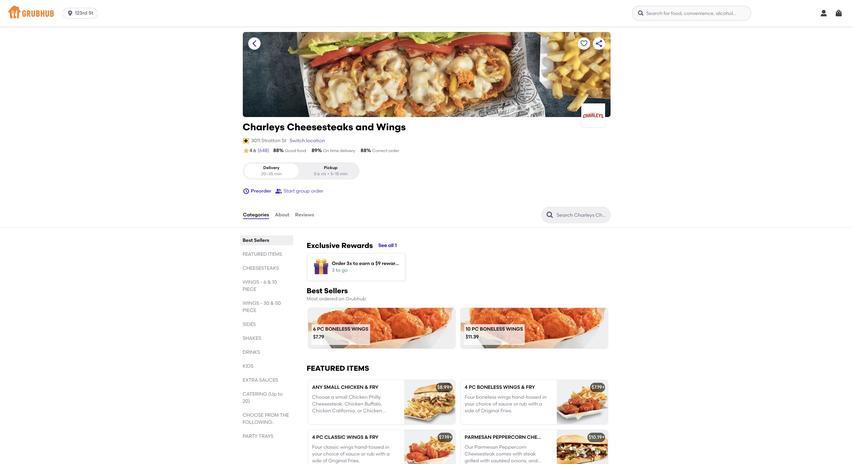 Task type: describe. For each thing, give the bounding box(es) containing it.
1 vertical spatial st
[[282, 138, 286, 144]]

catering (up to 20)
[[243, 392, 283, 405]]

pickup
[[324, 166, 338, 171]]

chicken up teriyaki
[[312, 409, 331, 415]]

grubhub
[[346, 297, 367, 302]]

1 horizontal spatial order
[[389, 149, 400, 153]]

rewards
[[342, 242, 373, 250]]

rub for 4 pc classic wings & fry
[[367, 452, 375, 458]]

switch location
[[290, 138, 325, 144]]

group
[[296, 188, 310, 194]]

wings inside wings - 6 & 10 piece
[[243, 280, 259, 286]]

tossed for 4 pc boneless wings & fry
[[526, 395, 542, 401]]

on
[[323, 149, 329, 153]]

piece for wings - 30 & 50 piece
[[243, 308, 257, 314]]

4 pc boneless wings & fry
[[465, 385, 535, 391]]

reviews button
[[295, 203, 315, 228]]

- for 30
[[261, 301, 263, 307]]

good
[[285, 149, 296, 153]]

time
[[330, 149, 339, 153]]

3
[[332, 268, 335, 274]]

earn
[[359, 261, 370, 267]]

0 horizontal spatial items
[[268, 252, 282, 258]]

6 inside wings - 6 & 10 piece
[[264, 280, 267, 286]]

4.6
[[250, 148, 256, 154]]

option group containing delivery 20–35 min
[[243, 163, 360, 180]]

party
[[243, 434, 258, 440]]

hand- for 4 pc boneless wings & fry
[[512, 395, 526, 401]]

+ for four classic wings hand-tossed in your choice of sauce or rub with a side of original fries.
[[450, 435, 453, 441]]

(648)
[[258, 148, 269, 154]]

sauce for classic
[[346, 452, 360, 458]]

pc for 4 pc boneless wings & fry
[[469, 385, 476, 391]]

1
[[395, 243, 397, 249]]

correct
[[373, 149, 388, 153]]

hand- for 4 pc classic wings & fry
[[355, 445, 369, 451]]

switch location button
[[290, 137, 326, 145]]

reward.
[[382, 261, 400, 267]]

a inside order 3x to earn a $9 reward. 3 to go
[[371, 261, 375, 267]]

4 for 4 pc boneless wings & fry
[[465, 385, 468, 391]]

see all 1 button
[[379, 240, 397, 252]]

extra sauces
[[243, 378, 279, 384]]

fries. for boneless
[[501, 409, 513, 415]]

fry up the philly
[[370, 385, 379, 391]]

from
[[265, 413, 279, 419]]

food
[[297, 149, 306, 153]]

svg image inside the 123rd st button
[[67, 10, 74, 17]]

1 vertical spatial items
[[347, 365, 369, 373]]

exclusive rewards
[[307, 242, 373, 250]]

four classic wings hand-tossed in your choice of sauce or rub with a side of original fries.
[[312, 445, 390, 465]]

or for chicken
[[358, 409, 362, 415]]

small
[[324, 385, 340, 391]]

wings - 6 & 10 piece
[[243, 280, 277, 293]]

st inside main navigation navigation
[[89, 10, 93, 16]]

any small chicken & fry
[[312, 385, 379, 391]]

side for 4 pc classic wings & fry
[[312, 459, 322, 465]]

fry for four boneless wings hand-tossed in your choice of sauce or rub with a side of original fries.
[[526, 385, 535, 391]]

delivery 20–35 min
[[261, 166, 282, 176]]

see all 1
[[379, 243, 397, 249]]

wings
[[377, 121, 406, 133]]

$7.19 for four boneless wings hand-tossed in your choice of sauce or rub with a side of original fries.
[[592, 385, 602, 391]]

wings for 10 pc boneless wings $11.39
[[507, 327, 523, 333]]

extra
[[243, 378, 258, 384]]

preorder button
[[243, 185, 271, 198]]

Search Charleys Cheesesteaks and Wings search field
[[556, 212, 609, 219]]

1 horizontal spatial featured items
[[307, 365, 369, 373]]

subscription pass image
[[243, 138, 250, 144]]

parmesan
[[465, 435, 492, 441]]

boneless for $11.39
[[480, 327, 505, 333]]

$9
[[376, 261, 381, 267]]

to for order 3x to earn a $9 reward. 3 to go
[[353, 261, 358, 267]]

chicken down chicken
[[349, 395, 368, 401]]

philly
[[369, 395, 381, 401]]

3x
[[347, 261, 352, 267]]

rub for 4 pc boneless wings & fry
[[520, 402, 528, 408]]

Search for food, convenience, alcohol... search field
[[633, 6, 752, 21]]

a inside four boneless wings hand-tossed in your choice of sauce or rub with a side of original fries.
[[540, 402, 543, 408]]

chicken up california, on the left bottom
[[345, 402, 364, 408]]

tossed for 4 pc classic wings & fry
[[369, 445, 384, 451]]

wings for 4 pc classic wings & fry
[[347, 435, 364, 441]]

most
[[307, 297, 318, 302]]

small
[[336, 395, 348, 401]]

ordered
[[319, 297, 338, 302]]

share icon image
[[595, 40, 603, 48]]

parmesan peppercorn cheesesteak
[[465, 435, 562, 441]]

classic
[[324, 445, 339, 451]]

start group order
[[284, 188, 324, 194]]

svg image inside main navigation navigation
[[835, 9, 844, 17]]

sauce for boneless
[[499, 402, 513, 408]]

four boneless wings hand-tossed in your choice of sauce or rub with a side of original fries.
[[465, 395, 547, 415]]

$10.19 +
[[589, 435, 605, 441]]

search icon image
[[546, 211, 554, 220]]

0 horizontal spatial featured items
[[243, 252, 282, 258]]

123rd st button
[[62, 8, 101, 19]]

boneless
[[476, 395, 497, 401]]

categories button
[[243, 203, 270, 228]]

any
[[312, 385, 323, 391]]

123rd st
[[75, 10, 93, 16]]

& up the four classic wings hand-tossed in your choice of sauce or rub with a side of original fries.
[[365, 435, 369, 441]]

pc for 10 pc boneless wings $11.39
[[472, 327, 479, 333]]

charleys
[[243, 121, 285, 133]]

wings - 30 & 50 piece
[[243, 301, 281, 314]]

4 pc boneless wings & fry image
[[557, 381, 608, 425]]

people icon image
[[276, 188, 282, 195]]

delivery
[[340, 149, 356, 153]]

your for classic
[[312, 452, 322, 458]]

categories
[[243, 212, 269, 218]]

in for four classic wings hand-tossed in your choice of sauce or rub with a side of original fries.
[[385, 445, 390, 451]]

•
[[328, 172, 329, 176]]

to for catering (up to 20)
[[278, 392, 283, 398]]

sellers for best sellers most ordered on grubhub
[[324, 287, 348, 296]]

(up
[[268, 392, 277, 398]]

30
[[264, 301, 269, 307]]

with inside choose a small chicken philly cheesesteak, chicken buffalo, chicken california, or chicken teriyaki cheesesteak with a side of original fries.
[[362, 416, 372, 421]]

a inside the four classic wings hand-tossed in your choice of sauce or rub with a side of original fries.
[[387, 452, 390, 458]]

caret left icon image
[[250, 40, 259, 48]]

about
[[275, 212, 290, 218]]

classic
[[325, 435, 346, 441]]

best for best sellers most ordered on grubhub
[[307, 287, 323, 296]]

89
[[312, 148, 318, 154]]

the
[[280, 413, 289, 419]]

cheesesteak
[[331, 416, 361, 421]]

fries. for classic
[[348, 459, 360, 465]]

2 horizontal spatial svg image
[[820, 9, 829, 17]]

save this restaurant image
[[580, 40, 588, 48]]

10 inside wings - 6 & 10 piece
[[272, 280, 277, 286]]

wings inside wings - 30 & 50 piece
[[243, 301, 259, 307]]

$7.19 + for four boneless wings hand-tossed in your choice of sauce or rub with a side of original fries.
[[592, 385, 605, 391]]

choose from the following:
[[243, 413, 289, 426]]

mi
[[322, 172, 326, 176]]

choice for classic
[[324, 452, 339, 458]]

in for four boneless wings hand-tossed in your choice of sauce or rub with a side of original fries.
[[543, 395, 547, 401]]

rewards image
[[313, 259, 329, 276]]

1 horizontal spatial svg image
[[638, 10, 645, 17]]

party trays
[[243, 434, 274, 440]]



Task type: vqa. For each thing, say whether or not it's contained in the screenshot.
Charminar on the top of the page
no



Task type: locate. For each thing, give the bounding box(es) containing it.
1 horizontal spatial min
[[340, 172, 348, 176]]

min right 5–15
[[340, 172, 348, 176]]

0 vertical spatial or
[[514, 402, 519, 408]]

featured down best sellers
[[243, 252, 267, 258]]

side inside choose a small chicken philly cheesesteak, chicken buffalo, chicken california, or chicken teriyaki cheesesteak with a side of original fries.
[[377, 416, 387, 421]]

0 vertical spatial piece
[[243, 287, 257, 293]]

0 vertical spatial st
[[89, 10, 93, 16]]

4 down teriyaki
[[312, 435, 315, 441]]

0 horizontal spatial 10
[[272, 280, 277, 286]]

best inside best sellers most ordered on grubhub
[[307, 287, 323, 296]]

choose
[[243, 413, 264, 419]]

88 for good food
[[274, 148, 279, 154]]

featured items up small
[[307, 365, 369, 373]]

& up four boneless wings hand-tossed in your choice of sauce or rub with a side of original fries.
[[522, 385, 525, 391]]

svg image inside preorder button
[[243, 188, 250, 195]]

delivery
[[264, 166, 280, 171]]

4 for 4 pc classic wings & fry
[[312, 435, 315, 441]]

&
[[268, 280, 271, 286], [271, 301, 274, 307], [365, 385, 369, 391], [522, 385, 525, 391], [365, 435, 369, 441]]

drinks
[[243, 350, 260, 356]]

start
[[284, 188, 295, 194]]

wings
[[498, 395, 511, 401], [341, 445, 354, 451]]

2 vertical spatial or
[[361, 452, 366, 458]]

start group order button
[[276, 185, 324, 198]]

1 vertical spatial sellers
[[324, 287, 348, 296]]

0 vertical spatial 10
[[272, 280, 277, 286]]

0 horizontal spatial $7.19 +
[[439, 435, 453, 441]]

1 vertical spatial order
[[311, 188, 324, 194]]

0 vertical spatial to
[[353, 261, 358, 267]]

fry up four boneless wings hand-tossed in your choice of sauce or rub with a side of original fries.
[[526, 385, 535, 391]]

in inside four boneless wings hand-tossed in your choice of sauce or rub with a side of original fries.
[[543, 395, 547, 401]]

charleys cheesesteaks and wings
[[243, 121, 406, 133]]

see
[[379, 243, 387, 249]]

exclusive
[[307, 242, 340, 250]]

0 vertical spatial choice
[[476, 402, 492, 408]]

3011 stratton st
[[251, 138, 286, 144]]

pc up $7.79
[[317, 327, 324, 333]]

& down cheesesteaks
[[268, 280, 271, 286]]

choose
[[312, 395, 330, 401]]

pc inside 6 pc boneless wings $7.79
[[317, 327, 324, 333]]

california,
[[332, 409, 356, 415]]

0 vertical spatial hand-
[[512, 395, 526, 401]]

0 horizontal spatial featured
[[243, 252, 267, 258]]

wings inside 6 pc boneless wings $7.79
[[352, 327, 369, 333]]

2 piece from the top
[[243, 308, 257, 314]]

chicken
[[341, 385, 364, 391]]

pc right the $8.99 +
[[469, 385, 476, 391]]

20–35
[[261, 172, 273, 176]]

a
[[371, 261, 375, 267], [331, 395, 334, 401], [540, 402, 543, 408], [373, 416, 376, 421], [387, 452, 390, 458]]

original for boneless
[[481, 409, 500, 415]]

0 vertical spatial 4
[[465, 385, 468, 391]]

main navigation navigation
[[0, 0, 854, 27]]

10 inside 10 pc boneless wings $11.39
[[466, 327, 471, 333]]

0.6
[[314, 172, 320, 176]]

choice for boneless
[[476, 402, 492, 408]]

st up good
[[282, 138, 286, 144]]

1 vertical spatial to
[[336, 268, 341, 274]]

1 vertical spatial best
[[307, 287, 323, 296]]

buffalo,
[[365, 402, 382, 408]]

88 down stratton
[[274, 148, 279, 154]]

1 horizontal spatial to
[[336, 268, 341, 274]]

0 horizontal spatial fries.
[[332, 423, 344, 428]]

choice inside four boneless wings hand-tossed in your choice of sauce or rub with a side of original fries.
[[476, 402, 492, 408]]

1 horizontal spatial 88
[[361, 148, 367, 154]]

or right california, on the left bottom
[[358, 409, 362, 415]]

- left 30
[[261, 301, 263, 307]]

1 vertical spatial with
[[362, 416, 372, 421]]

10
[[272, 280, 277, 286], [466, 327, 471, 333]]

fry for four classic wings hand-tossed in your choice of sauce or rub with a side of original fries.
[[370, 435, 379, 441]]

to right '3x'
[[353, 261, 358, 267]]

or inside the four classic wings hand-tossed in your choice of sauce or rub with a side of original fries.
[[361, 452, 366, 458]]

svg image
[[820, 9, 829, 17], [67, 10, 74, 17], [638, 10, 645, 17]]

order right the group
[[311, 188, 324, 194]]

original inside four boneless wings hand-tossed in your choice of sauce or rub with a side of original fries.
[[481, 409, 500, 415]]

in inside the four classic wings hand-tossed in your choice of sauce or rub with a side of original fries.
[[385, 445, 390, 451]]

1 horizontal spatial st
[[282, 138, 286, 144]]

choose a small chicken philly cheesesteak, chicken buffalo, chicken california, or chicken teriyaki cheesesteak with a side of original fries.
[[312, 395, 392, 428]]

min inside delivery 20–35 min
[[274, 172, 282, 176]]

0 horizontal spatial st
[[89, 10, 93, 16]]

your inside four boneless wings hand-tossed in your choice of sauce or rub with a side of original fries.
[[465, 402, 475, 408]]

good food
[[285, 149, 306, 153]]

2 horizontal spatial side
[[465, 409, 475, 415]]

10 pc boneless wings $11.39
[[466, 327, 523, 341]]

items up chicken
[[347, 365, 369, 373]]

best up most
[[307, 287, 323, 296]]

$7.19 for four classic wings hand-tossed in your choice of sauce or rub with a side of original fries.
[[439, 435, 450, 441]]

pc left 'classic'
[[316, 435, 323, 441]]

1 piece from the top
[[243, 287, 257, 293]]

2 vertical spatial to
[[278, 392, 283, 398]]

hand- down 4 pc classic wings & fry
[[355, 445, 369, 451]]

$10.19
[[589, 435, 602, 441]]

option group
[[243, 163, 360, 180]]

& inside wings - 6 & 10 piece
[[268, 280, 271, 286]]

1 vertical spatial hand-
[[355, 445, 369, 451]]

0 vertical spatial featured
[[243, 252, 267, 258]]

1 horizontal spatial 6
[[313, 327, 316, 333]]

- down cheesesteaks
[[261, 280, 263, 286]]

0 horizontal spatial choice
[[324, 452, 339, 458]]

best sellers most ordered on grubhub
[[307, 287, 367, 302]]

original for classic
[[329, 459, 347, 465]]

88
[[274, 148, 279, 154], [361, 148, 367, 154]]

10 up $11.39
[[466, 327, 471, 333]]

cheesesteak
[[527, 435, 562, 441]]

st right 123rd
[[89, 10, 93, 16]]

0 horizontal spatial svg image
[[67, 10, 74, 17]]

- inside wings - 30 & 50 piece
[[261, 301, 263, 307]]

0 vertical spatial sellers
[[254, 238, 269, 244]]

featured up small
[[307, 365, 345, 373]]

four inside the four classic wings hand-tossed in your choice of sauce or rub with a side of original fries.
[[312, 445, 323, 451]]

order inside "start group order" button
[[311, 188, 324, 194]]

sauce inside the four classic wings hand-tossed in your choice of sauce or rub with a side of original fries.
[[346, 452, 360, 458]]

peppercorn
[[493, 435, 526, 441]]

fry up the four classic wings hand-tossed in your choice of sauce or rub with a side of original fries.
[[370, 435, 379, 441]]

0 vertical spatial with
[[529, 402, 538, 408]]

catering
[[243, 392, 267, 398]]

wings down 4 pc boneless wings & fry
[[498, 395, 511, 401]]

3011 stratton st button
[[251, 137, 287, 145]]

tossed
[[526, 395, 542, 401], [369, 445, 384, 451]]

& inside wings - 30 & 50 piece
[[271, 301, 274, 307]]

0 vertical spatial in
[[543, 395, 547, 401]]

0 vertical spatial wings
[[498, 395, 511, 401]]

any small chicken & fry image
[[404, 381, 456, 425]]

to right 3
[[336, 268, 341, 274]]

sellers down categories button
[[254, 238, 269, 244]]

fries. inside four boneless wings hand-tossed in your choice of sauce or rub with a side of original fries.
[[501, 409, 513, 415]]

side
[[465, 409, 475, 415], [377, 416, 387, 421], [312, 459, 322, 465]]

- inside wings - 6 & 10 piece
[[261, 280, 263, 286]]

88 for correct order
[[361, 148, 367, 154]]

choice inside the four classic wings hand-tossed in your choice of sauce or rub with a side of original fries.
[[324, 452, 339, 458]]

and
[[356, 121, 374, 133]]

6 inside 6 pc boneless wings $7.79
[[313, 327, 316, 333]]

1 vertical spatial 4
[[312, 435, 315, 441]]

fries. inside choose a small chicken philly cheesesteak, chicken buffalo, chicken california, or chicken teriyaki cheesesteak with a side of original fries.
[[332, 423, 344, 428]]

0 horizontal spatial sauce
[[346, 452, 360, 458]]

best sellers
[[243, 238, 269, 244]]

fries. inside the four classic wings hand-tossed in your choice of sauce or rub with a side of original fries.
[[348, 459, 360, 465]]

charleys cheesesteaks and wings logo image
[[582, 104, 606, 127]]

1 vertical spatial side
[[377, 416, 387, 421]]

sellers up on
[[324, 287, 348, 296]]

0 vertical spatial your
[[465, 402, 475, 408]]

& for 6
[[268, 280, 271, 286]]

st
[[89, 10, 93, 16], [282, 138, 286, 144]]

save this restaurant button
[[578, 37, 591, 50]]

or
[[514, 402, 519, 408], [358, 409, 362, 415], [361, 452, 366, 458]]

1 horizontal spatial hand-
[[512, 395, 526, 401]]

0 horizontal spatial 88
[[274, 148, 279, 154]]

$7.19 +
[[592, 385, 605, 391], [439, 435, 453, 441]]

featured items
[[243, 252, 282, 258], [307, 365, 369, 373]]

wings for 4 pc boneless wings & fry
[[504, 385, 521, 391]]

wings inside the four classic wings hand-tossed in your choice of sauce or rub with a side of original fries.
[[341, 445, 354, 451]]

your for boneless
[[465, 402, 475, 408]]

0 horizontal spatial your
[[312, 452, 322, 458]]

0 vertical spatial four
[[465, 395, 475, 401]]

1 vertical spatial featured
[[307, 365, 345, 373]]

2 vertical spatial fries.
[[348, 459, 360, 465]]

& for chicken
[[365, 385, 369, 391]]

6 up $7.79
[[313, 327, 316, 333]]

or down 4 pc classic wings & fry
[[361, 452, 366, 458]]

$7.19 + for four classic wings hand-tossed in your choice of sauce or rub with a side of original fries.
[[439, 435, 453, 441]]

order
[[332, 261, 346, 267]]

1 horizontal spatial side
[[377, 416, 387, 421]]

1 horizontal spatial svg image
[[835, 9, 844, 17]]

1 horizontal spatial with
[[376, 452, 386, 458]]

hand-
[[512, 395, 526, 401], [355, 445, 369, 451]]

sauces
[[259, 378, 279, 384]]

& right 30
[[271, 301, 274, 307]]

0 vertical spatial -
[[261, 280, 263, 286]]

0 horizontal spatial wings
[[341, 445, 354, 451]]

on time delivery
[[323, 149, 356, 153]]

0 horizontal spatial four
[[312, 445, 323, 451]]

+ for four boneless wings hand-tossed in your choice of sauce or rub with a side of original fries.
[[602, 385, 605, 391]]

1 min from the left
[[274, 172, 282, 176]]

svg image
[[835, 9, 844, 17], [243, 188, 250, 195]]

50
[[275, 301, 281, 307]]

featured items up cheesesteaks
[[243, 252, 282, 258]]

hand- inside four boneless wings hand-tossed in your choice of sauce or rub with a side of original fries.
[[512, 395, 526, 401]]

piece up sides
[[243, 308, 257, 314]]

fries. down 4 pc boneless wings & fry
[[501, 409, 513, 415]]

correct order
[[373, 149, 400, 153]]

1 vertical spatial 10
[[466, 327, 471, 333]]

hand- down 4 pc boneless wings & fry
[[512, 395, 526, 401]]

2 vertical spatial original
[[329, 459, 347, 465]]

or inside choose a small chicken philly cheesesteak, chicken buffalo, chicken california, or chicken teriyaki cheesesteak with a side of original fries.
[[358, 409, 362, 415]]

- for 6
[[261, 280, 263, 286]]

1 vertical spatial svg image
[[243, 188, 250, 195]]

1 vertical spatial sauce
[[346, 452, 360, 458]]

or for classic
[[361, 452, 366, 458]]

four for four classic wings hand-tossed in your choice of sauce or rub with a side of original fries.
[[312, 445, 323, 451]]

0 horizontal spatial svg image
[[243, 188, 250, 195]]

items up cheesesteaks
[[268, 252, 282, 258]]

6 down cheesesteaks
[[264, 280, 267, 286]]

1 horizontal spatial 10
[[466, 327, 471, 333]]

on
[[339, 297, 345, 302]]

shakes
[[243, 336, 261, 342]]

four left the 'boneless'
[[465, 395, 475, 401]]

1 vertical spatial four
[[312, 445, 323, 451]]

0 horizontal spatial to
[[278, 392, 283, 398]]

+ for choose a small chicken philly cheesesteak, chicken buffalo, chicken california, or chicken teriyaki cheesesteak with a side of original fries.
[[450, 385, 453, 391]]

1 horizontal spatial tossed
[[526, 395, 542, 401]]

1 vertical spatial tossed
[[369, 445, 384, 451]]

3011
[[251, 138, 261, 144]]

88 right "delivery"
[[361, 148, 367, 154]]

wings inside 10 pc boneless wings $11.39
[[507, 327, 523, 333]]

with inside the four classic wings hand-tossed in your choice of sauce or rub with a side of original fries.
[[376, 452, 386, 458]]

tossed inside the four classic wings hand-tossed in your choice of sauce or rub with a side of original fries.
[[369, 445, 384, 451]]

wings for 6 pc boneless wings $7.79
[[352, 327, 369, 333]]

sides
[[243, 322, 256, 328]]

0 vertical spatial $7.19
[[592, 385, 602, 391]]

with for 4 pc classic wings & fry
[[376, 452, 386, 458]]

of inside choose a small chicken philly cheesesteak, chicken buffalo, chicken california, or chicken teriyaki cheesesteak with a side of original fries.
[[388, 416, 392, 421]]

fry
[[370, 385, 379, 391], [526, 385, 535, 391], [370, 435, 379, 441]]

or inside four boneless wings hand-tossed in your choice of sauce or rub with a side of original fries.
[[514, 402, 519, 408]]

with for 4 pc boneless wings & fry
[[529, 402, 538, 408]]

5–15
[[331, 172, 339, 176]]

go
[[342, 268, 348, 274]]

or for boneless
[[514, 402, 519, 408]]

1 vertical spatial rub
[[367, 452, 375, 458]]

1 horizontal spatial rub
[[520, 402, 528, 408]]

kids
[[243, 364, 254, 370]]

pc for 4 pc classic wings & fry
[[316, 435, 323, 441]]

min down delivery
[[274, 172, 282, 176]]

2 min from the left
[[340, 172, 348, 176]]

parmesan peppercorn cheesesteak image
[[557, 431, 608, 465]]

2 - from the top
[[261, 301, 263, 307]]

sauce
[[499, 402, 513, 408], [346, 452, 360, 458]]

1 vertical spatial 6
[[313, 327, 316, 333]]

boneless inside 10 pc boneless wings $11.39
[[480, 327, 505, 333]]

piece inside wings - 30 & 50 piece
[[243, 308, 257, 314]]

cheesesteak,
[[312, 402, 344, 408]]

sellers
[[254, 238, 269, 244], [324, 287, 348, 296]]

your inside the four classic wings hand-tossed in your choice of sauce or rub with a side of original fries.
[[312, 452, 322, 458]]

sauce down 4 pc boneless wings & fry
[[499, 402, 513, 408]]

rub
[[520, 402, 528, 408], [367, 452, 375, 458]]

0 horizontal spatial 4
[[312, 435, 315, 441]]

2 vertical spatial with
[[376, 452, 386, 458]]

0 horizontal spatial order
[[311, 188, 324, 194]]

all
[[388, 243, 394, 249]]

1 horizontal spatial $7.19
[[592, 385, 602, 391]]

0 horizontal spatial tossed
[[369, 445, 384, 451]]

wings for classic
[[341, 445, 354, 451]]

best for best sellers
[[243, 238, 253, 244]]

piece up wings - 30 & 50 piece
[[243, 287, 257, 293]]

1 horizontal spatial sellers
[[324, 287, 348, 296]]

cheesesteaks
[[243, 266, 279, 272]]

0 vertical spatial fries.
[[501, 409, 513, 415]]

boneless inside 6 pc boneless wings $7.79
[[326, 327, 351, 333]]

original down teriyaki
[[312, 423, 331, 428]]

following:
[[243, 420, 274, 426]]

with
[[529, 402, 538, 408], [362, 416, 372, 421], [376, 452, 386, 458]]

four inside four boneless wings hand-tossed in your choice of sauce or rub with a side of original fries.
[[465, 395, 475, 401]]

original inside choose a small chicken philly cheesesteak, chicken buffalo, chicken california, or chicken teriyaki cheesesteak with a side of original fries.
[[312, 423, 331, 428]]

$8.99 +
[[438, 385, 453, 391]]

four for four boneless wings hand-tossed in your choice of sauce or rub with a side of original fries.
[[465, 395, 475, 401]]

piece for wings - 6 & 10 piece
[[243, 287, 257, 293]]

0 vertical spatial original
[[481, 409, 500, 415]]

min inside the pickup 0.6 mi • 5–15 min
[[340, 172, 348, 176]]

pickup 0.6 mi • 5–15 min
[[314, 166, 348, 176]]

boneless for $7.79
[[326, 327, 351, 333]]

4 right the $8.99 +
[[465, 385, 468, 391]]

10 down cheesesteaks
[[272, 280, 277, 286]]

& right chicken
[[365, 385, 369, 391]]

piece inside wings - 6 & 10 piece
[[243, 287, 257, 293]]

2 88 from the left
[[361, 148, 367, 154]]

four left classic
[[312, 445, 323, 451]]

rub down 4 pc classic wings & fry
[[367, 452, 375, 458]]

1 vertical spatial piece
[[243, 308, 257, 314]]

0 vertical spatial featured items
[[243, 252, 282, 258]]

pc up $11.39
[[472, 327, 479, 333]]

or down 4 pc boneless wings & fry
[[514, 402, 519, 408]]

with inside four boneless wings hand-tossed in your choice of sauce or rub with a side of original fries.
[[529, 402, 538, 408]]

piece
[[243, 287, 257, 293], [243, 308, 257, 314]]

1 horizontal spatial best
[[307, 287, 323, 296]]

0 horizontal spatial best
[[243, 238, 253, 244]]

hand- inside the four classic wings hand-tossed in your choice of sauce or rub with a side of original fries.
[[355, 445, 369, 451]]

your
[[465, 402, 475, 408], [312, 452, 322, 458]]

sellers for best sellers
[[254, 238, 269, 244]]

wings inside four boneless wings hand-tossed in your choice of sauce or rub with a side of original fries.
[[498, 395, 511, 401]]

0 horizontal spatial 6
[[264, 280, 267, 286]]

0 vertical spatial sauce
[[499, 402, 513, 408]]

1 vertical spatial -
[[261, 301, 263, 307]]

fries. down 4 pc classic wings & fry
[[348, 459, 360, 465]]

side inside four boneless wings hand-tossed in your choice of sauce or rub with a side of original fries.
[[465, 409, 475, 415]]

original inside the four classic wings hand-tossed in your choice of sauce or rub with a side of original fries.
[[329, 459, 347, 465]]

wings down 4 pc classic wings & fry
[[341, 445, 354, 451]]

pc for 6 pc boneless wings $7.79
[[317, 327, 324, 333]]

0 horizontal spatial rub
[[367, 452, 375, 458]]

0 vertical spatial items
[[268, 252, 282, 258]]

pc inside 10 pc boneless wings $11.39
[[472, 327, 479, 333]]

0 vertical spatial svg image
[[835, 9, 844, 17]]

1 - from the top
[[261, 280, 263, 286]]

& for 30
[[271, 301, 274, 307]]

0 horizontal spatial $7.19
[[439, 435, 450, 441]]

1 88 from the left
[[274, 148, 279, 154]]

to
[[353, 261, 358, 267], [336, 268, 341, 274], [278, 392, 283, 398]]

switch
[[290, 138, 305, 144]]

rub inside the four classic wings hand-tossed in your choice of sauce or rub with a side of original fries.
[[367, 452, 375, 458]]

1 horizontal spatial choice
[[476, 402, 492, 408]]

2 horizontal spatial fries.
[[501, 409, 513, 415]]

side inside the four classic wings hand-tossed in your choice of sauce or rub with a side of original fries.
[[312, 459, 322, 465]]

1 horizontal spatial your
[[465, 402, 475, 408]]

4 pc classic wings & fry image
[[404, 431, 456, 465]]

1 vertical spatial or
[[358, 409, 362, 415]]

sellers inside best sellers most ordered on grubhub
[[324, 287, 348, 296]]

choice down the 'boneless'
[[476, 402, 492, 408]]

1 horizontal spatial wings
[[498, 395, 511, 401]]

to inside catering (up to 20)
[[278, 392, 283, 398]]

4
[[465, 385, 468, 391], [312, 435, 315, 441]]

sauce down 4 pc classic wings & fry
[[346, 452, 360, 458]]

1 horizontal spatial featured
[[307, 365, 345, 373]]

choice down classic
[[324, 452, 339, 458]]

rub down 4 pc boneless wings & fry
[[520, 402, 528, 408]]

6 pc boneless wings $7.79
[[313, 327, 369, 341]]

original down the 'boneless'
[[481, 409, 500, 415]]

sauce inside four boneless wings hand-tossed in your choice of sauce or rub with a side of original fries.
[[499, 402, 513, 408]]

wings for boneless
[[498, 395, 511, 401]]

best down categories button
[[243, 238, 253, 244]]

original down classic
[[329, 459, 347, 465]]

1 vertical spatial original
[[312, 423, 331, 428]]

1 vertical spatial in
[[385, 445, 390, 451]]

tossed inside four boneless wings hand-tossed in your choice of sauce or rub with a side of original fries.
[[526, 395, 542, 401]]

to right '(up'
[[278, 392, 283, 398]]

chicken down buffalo,
[[363, 409, 382, 415]]

location
[[306, 138, 325, 144]]

fries. down cheesesteak
[[332, 423, 344, 428]]

order right "correct"
[[389, 149, 400, 153]]

star icon image
[[243, 148, 250, 154]]

reviews
[[295, 212, 314, 218]]

rub inside four boneless wings hand-tossed in your choice of sauce or rub with a side of original fries.
[[520, 402, 528, 408]]

side for 4 pc boneless wings & fry
[[465, 409, 475, 415]]

0 vertical spatial rub
[[520, 402, 528, 408]]

1 horizontal spatial 4
[[465, 385, 468, 391]]



